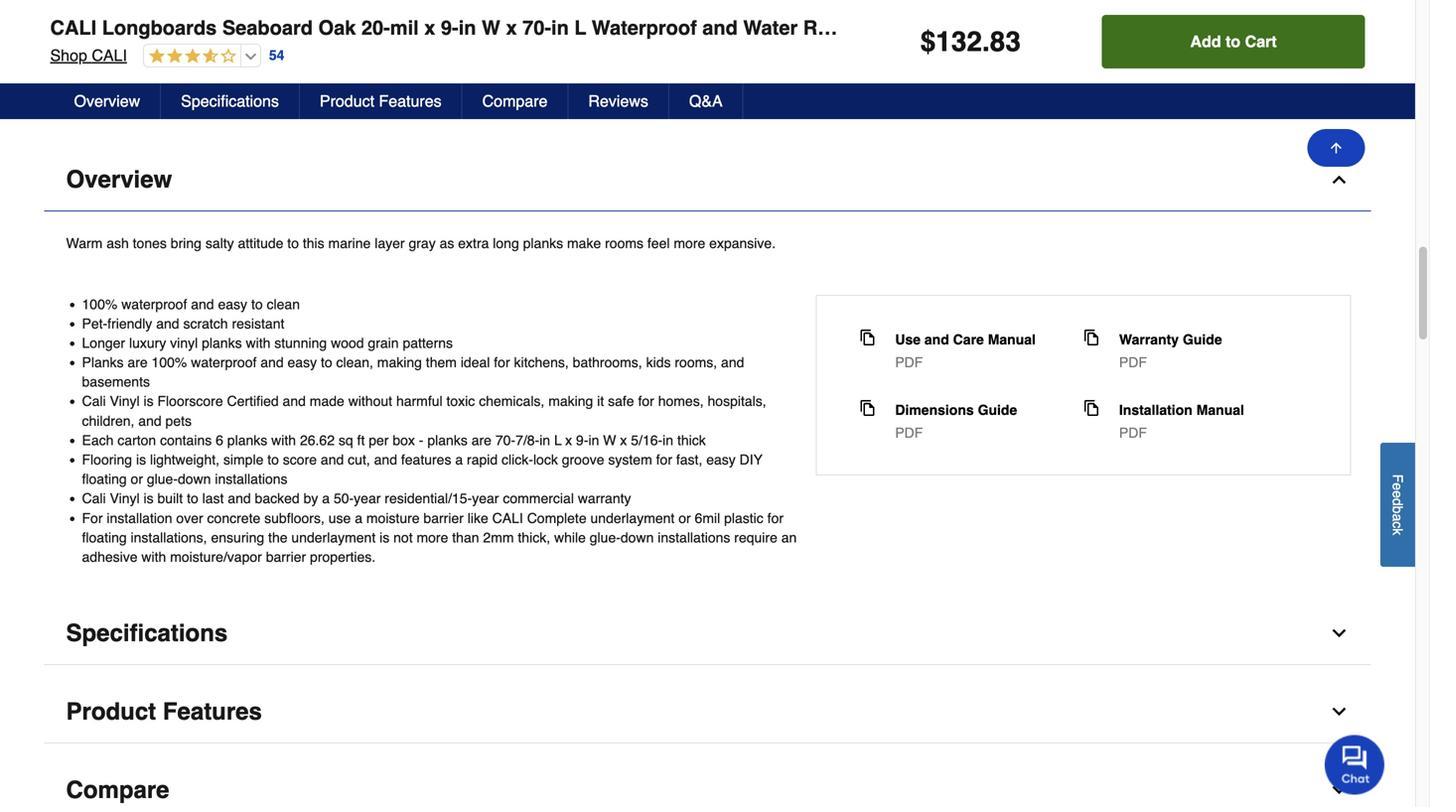 Task type: describe. For each thing, give the bounding box(es) containing it.
4 list item
[[46, 0, 261, 105]]

1 vertical spatial compare button
[[44, 760, 1371, 807]]

0 vertical spatial compare button
[[462, 83, 568, 119]]

0 vertical spatial are
[[128, 355, 148, 370]]

mil
[[390, 16, 419, 39]]

70- inside 100% waterproof and easy to clean pet-friendly and scratch resistant longer luxury vinyl planks with stunning wood grain patterns planks are 100% waterproof and easy to clean, making them ideal for kitchens, bathrooms, kids rooms, and basements cali vinyl is floorscore certified and made without harmful toxic chemicals, making it safe for homes, hospitals, children, and pets each carton contains 6 planks with 26.62 sq ft per box - planks are 70-7/8-in l x 9-in w x 5/16-in thick flooring is lightweight, simple to score and cut, and features a rapid click-lock groove system for fast, easy diy floating or glue-down installations cali vinyl is built to last and backed by a 50-year residential/15-year commercial warranty for installation over concrete subfloors, use a moisture barrier like cali complete underlayment or 6mil plastic for floating installations, ensuring the underlayment is not more than 2mm thick, while glue-down installations require an adhesive with moisture/vapor barrier properties.
[[495, 432, 515, 448]]

and up concrete on the left of the page
[[228, 491, 251, 507]]

more inside 100% waterproof and easy to clean pet-friendly and scratch resistant longer luxury vinyl planks with stunning wood grain patterns planks are 100% waterproof and easy to clean, making them ideal for kitchens, bathrooms, kids rooms, and basements cali vinyl is floorscore certified and made without harmful toxic chemicals, making it safe for homes, hospitals, children, and pets each carton contains 6 planks with 26.62 sq ft per box - planks are 70-7/8-in l x 9-in w x 5/16-in thick flooring is lightweight, simple to score and cut, and features a rapid click-lock groove system for fast, easy diy floating or glue-down installations cali vinyl is built to last and backed by a 50-year residential/15-year commercial warranty for installation over concrete subfloors, use a moisture barrier like cali complete underlayment or 6mil plastic for floating installations, ensuring the underlayment is not more than 2mm thick, while glue-down installations require an adhesive with moisture/vapor barrier properties.
[[417, 530, 448, 546]]

$ for 132
[[920, 26, 936, 58]]

lightweight,
[[150, 452, 219, 468]]

guide for dimensions guide pdf
[[978, 402, 1017, 418]]

0 vertical spatial down
[[178, 471, 211, 487]]

and inside use and care manual pdf
[[924, 331, 949, 347]]

0 vertical spatial or
[[131, 471, 143, 487]]

is down 'carton'
[[136, 452, 146, 468]]

83
[[990, 26, 1021, 58]]

0 horizontal spatial product
[[66, 698, 156, 726]]

document image for dimensions
[[859, 400, 875, 416]]

installations,
[[131, 530, 207, 546]]

3 list item from the left
[[830, 0, 1046, 105]]

dimensions guide link
[[895, 400, 1017, 420]]

1 vertical spatial barrier
[[266, 549, 306, 565]]

1 cali from the top
[[82, 393, 106, 409]]

pets
[[165, 413, 192, 429]]

to left clean,
[[321, 355, 332, 370]]

moisture
[[366, 510, 420, 526]]

planks right long at top
[[523, 235, 563, 251]]

0 horizontal spatial easy
[[218, 296, 247, 312]]

and left made
[[283, 393, 306, 409]]

waterproof
[[592, 16, 697, 39]]

and up 'vinyl'
[[156, 316, 179, 332]]

2 e from the top
[[1390, 491, 1406, 498]]

50-
[[334, 491, 354, 507]]

1 horizontal spatial features
[[379, 92, 442, 110]]

warm
[[66, 235, 103, 251]]

1 vertical spatial vinyl
[[110, 393, 140, 409]]

q&a
[[689, 92, 723, 110]]

residential/15-
[[385, 491, 472, 507]]

use
[[895, 331, 921, 347]]

bring
[[171, 235, 202, 251]]

use and care manual pdf
[[895, 331, 1036, 370]]

is down basements
[[143, 393, 154, 409]]

f
[[1390, 474, 1406, 483]]

contains
[[160, 432, 212, 448]]

in left waterproof
[[551, 16, 569, 39]]

0 horizontal spatial with
[[141, 549, 166, 565]]

and left water
[[702, 16, 738, 39]]

rooms
[[605, 235, 644, 251]]

planks up simple
[[227, 432, 267, 448]]

is up installation
[[143, 491, 154, 507]]

extra
[[458, 235, 489, 251]]

1 horizontal spatial product features
[[320, 92, 442, 110]]

0 horizontal spatial glue-
[[147, 471, 178, 487]]

0 vertical spatial overview
[[74, 92, 140, 110]]

.
[[982, 26, 990, 58]]

planks down scratch on the left of the page
[[202, 335, 242, 351]]

1 horizontal spatial making
[[548, 393, 593, 409]]

moisture/vapor
[[170, 549, 262, 565]]

cart
[[1245, 32, 1277, 51]]

0 vertical spatial cali
[[50, 16, 96, 39]]

cali inside 100% waterproof and easy to clean pet-friendly and scratch resistant longer luxury vinyl planks with stunning wood grain patterns planks are 100% waterproof and easy to clean, making them ideal for kitchens, bathrooms, kids rooms, and basements cali vinyl is floorscore certified and made without harmful toxic chemicals, making it safe for homes, hospitals, children, and pets each carton contains 6 planks with 26.62 sq ft per box - planks are 70-7/8-in l x 9-in w x 5/16-in thick flooring is lightweight, simple to score and cut, and features a rapid click-lock groove system for fast, easy diy floating or glue-down installations cali vinyl is built to last and backed by a 50-year residential/15-year commercial warranty for installation over concrete subfloors, use a moisture barrier like cali complete underlayment or 6mil plastic for floating installations, ensuring the underlayment is not more than 2mm thick, while glue-down installations require an adhesive with moisture/vapor barrier properties.
[[492, 510, 523, 526]]

0 vertical spatial vinyl
[[1088, 16, 1135, 39]]

kitchens,
[[514, 355, 569, 370]]

plank
[[1141, 16, 1194, 39]]

and down stunning
[[260, 355, 284, 370]]

$ 4 .99/ sq. ft.
[[46, 48, 123, 77]]

1 vertical spatial overview
[[66, 166, 172, 193]]

a left rapid
[[455, 452, 463, 468]]

0 vertical spatial barrier
[[423, 510, 464, 526]]

l inside 100% waterproof and easy to clean pet-friendly and scratch resistant longer luxury vinyl planks with stunning wood grain patterns planks are 100% waterproof and easy to clean, making them ideal for kitchens, bathrooms, kids rooms, and basements cali vinyl is floorscore certified and made without harmful toxic chemicals, making it safe for homes, hospitals, children, and pets each carton contains 6 planks with 26.62 sq ft per box - planks are 70-7/8-in l x 9-in w x 5/16-in thick flooring is lightweight, simple to score and cut, and features a rapid click-lock groove system for fast, easy diy floating or glue-down installations cali vinyl is built to last and backed by a 50-year residential/15-year commercial warranty for installation over concrete subfloors, use a moisture barrier like cali complete underlayment or 6mil plastic for floating installations, ensuring the underlayment is not more than 2mm thick, while glue-down installations require an adhesive with moisture/vapor barrier properties.
[[554, 432, 562, 448]]

warm ash tones bring salty attitude to this marine layer gray as extra long planks make rooms feel more expansive.
[[66, 235, 776, 251]]

planks right the -
[[427, 432, 468, 448]]

(26.62-
[[1284, 16, 1347, 39]]

w inside 100% waterproof and easy to clean pet-friendly and scratch resistant longer luxury vinyl planks with stunning wood grain patterns planks are 100% waterproof and easy to clean, making them ideal for kitchens, bathrooms, kids rooms, and basements cali vinyl is floorscore certified and made without harmful toxic chemicals, making it safe for homes, hospitals, children, and pets each carton contains 6 planks with 26.62 sq ft per box - planks are 70-7/8-in l x 9-in w x 5/16-in thick flooring is lightweight, simple to score and cut, and features a rapid click-lock groove system for fast, easy diy floating or glue-down installations cali vinyl is built to last and backed by a 50-year residential/15-year commercial warranty for installation over concrete subfloors, use a moisture barrier like cali complete underlayment or 6mil plastic for floating installations, ensuring the underlayment is not more than 2mm thick, while glue-down installations require an adhesive with moisture/vapor barrier properties.
[[603, 432, 616, 448]]

chemicals,
[[479, 393, 545, 409]]

d
[[1390, 498, 1406, 506]]

by
[[303, 491, 318, 507]]

children,
[[82, 413, 134, 429]]

installation manual link
[[1119, 400, 1244, 420]]

rooms,
[[675, 355, 717, 370]]

kids
[[646, 355, 671, 370]]

marine
[[328, 235, 371, 251]]

carton
[[117, 432, 156, 448]]

1 vertical spatial waterproof
[[191, 355, 257, 370]]

grain
[[368, 335, 399, 351]]

attitude
[[238, 235, 283, 251]]

oak
[[318, 16, 356, 39]]

0 horizontal spatial 9-
[[441, 16, 459, 39]]

lock
[[533, 452, 558, 468]]

vinyl
[[170, 335, 198, 351]]

1 horizontal spatial or
[[678, 510, 691, 526]]

and down per
[[374, 452, 397, 468]]

2mm
[[483, 530, 514, 546]]

score
[[283, 452, 317, 468]]

0 vertical spatial with
[[246, 335, 270, 351]]

to up over
[[187, 491, 198, 507]]

the
[[268, 530, 288, 546]]

1 e from the top
[[1390, 483, 1406, 491]]

commercial
[[503, 491, 574, 507]]

1 horizontal spatial installations
[[658, 530, 730, 546]]

document image for use
[[859, 329, 875, 345]]

made
[[310, 393, 344, 409]]

certified
[[227, 393, 279, 409]]

water
[[743, 16, 798, 39]]

1 year from the left
[[354, 491, 381, 507]]

1 vertical spatial overview button
[[44, 149, 1371, 211]]

2 cali from the top
[[82, 491, 106, 507]]

0 vertical spatial waterproof
[[121, 296, 187, 312]]

stunning
[[274, 335, 327, 351]]

0 vertical spatial product
[[320, 92, 374, 110]]

basements
[[82, 374, 150, 390]]

ensuring
[[211, 530, 264, 546]]

ft.
[[110, 51, 123, 66]]

fast,
[[676, 452, 702, 468]]

simple
[[223, 452, 264, 468]]

1 vertical spatial features
[[163, 698, 262, 726]]

tones
[[133, 235, 167, 251]]

clean
[[267, 296, 300, 312]]

pdf for installation manual pdf
[[1119, 425, 1147, 441]]

1 horizontal spatial easy
[[288, 355, 317, 370]]

0 vertical spatial specifications
[[181, 92, 279, 110]]

pdf for dimensions guide pdf
[[895, 425, 923, 441]]

0 vertical spatial overview button
[[54, 83, 161, 119]]

dimensions
[[895, 402, 974, 418]]

patterns
[[403, 335, 453, 351]]

0 vertical spatial specifications button
[[161, 83, 300, 119]]

per
[[369, 432, 389, 448]]

system
[[608, 452, 652, 468]]

100% waterproof and easy to clean pet-friendly and scratch resistant longer luxury vinyl planks with stunning wood grain patterns planks are 100% waterproof and easy to clean, making them ideal for kitchens, bathrooms, kids rooms, and basements cali vinyl is floorscore certified and made without harmful toxic chemicals, making it safe for homes, hospitals, children, and pets each carton contains 6 planks with 26.62 sq ft per box - planks are 70-7/8-in l x 9-in w x 5/16-in thick flooring is lightweight, simple to score and cut, and features a rapid click-lock groove system for fast, easy diy floating or glue-down installations cali vinyl is built to last and backed by a 50-year residential/15-year commercial warranty for installation over concrete subfloors, use a moisture barrier like cali complete underlayment or 6mil plastic for floating installations, ensuring the underlayment is not more than 2mm thick, while glue-down installations require an adhesive with moisture/vapor barrier properties.
[[82, 296, 797, 565]]

gray
[[409, 235, 436, 251]]

than
[[452, 530, 479, 546]]

1 horizontal spatial l
[[574, 16, 586, 39]]

chevron down image
[[1329, 781, 1349, 801]]

scratch
[[183, 316, 228, 332]]

and right rooms,
[[721, 355, 744, 370]]

shop
[[50, 46, 87, 65]]

pdf inside use and care manual pdf
[[895, 354, 923, 370]]

homes,
[[658, 393, 704, 409]]

0 vertical spatial more
[[674, 235, 705, 251]]

subfloors,
[[264, 510, 325, 526]]

1 vertical spatial cali
[[92, 46, 127, 65]]

luxury
[[129, 335, 166, 351]]

0 horizontal spatial underlayment
[[291, 530, 376, 546]]

7/8-
[[515, 432, 539, 448]]

for left fast,
[[656, 452, 672, 468]]

a right by
[[322, 491, 330, 507]]

in up groove
[[588, 432, 599, 448]]

chevron down image for product features
[[1329, 702, 1349, 722]]

1 vertical spatial compare
[[66, 777, 169, 804]]

properties.
[[310, 549, 376, 565]]

0 vertical spatial w
[[482, 16, 500, 39]]

cali longboards seaboard oak 20-mil x 9-in w x 70-in l waterproof and water resistant interlocking luxury vinyl plank flooring (26.62-sq ft/ car
[[50, 16, 1430, 39]]

1 floating from the top
[[82, 471, 127, 487]]

1 horizontal spatial sq
[[1347, 16, 1370, 39]]

4
[[53, 48, 67, 77]]

car
[[1400, 16, 1430, 39]]

1 vertical spatial product features
[[66, 698, 262, 726]]

1 vertical spatial are
[[471, 432, 492, 448]]

longboards
[[102, 16, 217, 39]]



Task type: locate. For each thing, give the bounding box(es) containing it.
down down warranty
[[621, 530, 654, 546]]

adhesive
[[82, 549, 138, 565]]

0 horizontal spatial l
[[554, 432, 562, 448]]

warranty
[[578, 491, 631, 507]]

100% down 'vinyl'
[[151, 355, 187, 370]]

sq inside 100% waterproof and easy to clean pet-friendly and scratch resistant longer luxury vinyl planks with stunning wood grain patterns planks are 100% waterproof and easy to clean, making them ideal for kitchens, bathrooms, kids rooms, and basements cali vinyl is floorscore certified and made without harmful toxic chemicals, making it safe for homes, hospitals, children, and pets each carton contains 6 planks with 26.62 sq ft per box - planks are 70-7/8-in l x 9-in w x 5/16-in thick flooring is lightweight, simple to score and cut, and features a rapid click-lock groove system for fast, easy diy floating or glue-down installations cali vinyl is built to last and backed by a 50-year residential/15-year commercial warranty for installation over concrete subfloors, use a moisture barrier like cali complete underlayment or 6mil plastic for floating installations, ensuring the underlayment is not more than 2mm thick, while glue-down installations require an adhesive with moisture/vapor barrier properties.
[[339, 432, 353, 448]]

barrier down the
[[266, 549, 306, 565]]

manual right installation
[[1196, 402, 1244, 418]]

0 vertical spatial flooring
[[1199, 16, 1279, 39]]

k
[[1390, 528, 1406, 535]]

pdf down the dimensions
[[895, 425, 923, 441]]

0 vertical spatial guide
[[1183, 331, 1222, 347]]

overview button up 'expansive.'
[[44, 149, 1371, 211]]

.99/
[[67, 51, 87, 66]]

1 vertical spatial w
[[603, 432, 616, 448]]

document image
[[1083, 329, 1099, 345], [859, 400, 875, 416]]

are down luxury
[[128, 355, 148, 370]]

0 vertical spatial underlayment
[[590, 510, 675, 526]]

is left not
[[379, 530, 390, 546]]

0 horizontal spatial more
[[417, 530, 448, 546]]

2 list item from the left
[[569, 0, 784, 105]]

shop cali
[[50, 46, 127, 65]]

in left thick
[[663, 432, 673, 448]]

without
[[348, 393, 392, 409]]

add to cart
[[1190, 32, 1277, 51]]

year up moisture
[[354, 491, 381, 507]]

0 horizontal spatial 100%
[[82, 296, 117, 312]]

1 horizontal spatial waterproof
[[191, 355, 257, 370]]

friendly
[[107, 316, 152, 332]]

feel
[[647, 235, 670, 251]]

1 list item from the left
[[308, 0, 523, 105]]

e
[[1390, 483, 1406, 491], [1390, 491, 1406, 498]]

barrier down residential/15-
[[423, 510, 464, 526]]

2 vertical spatial easy
[[706, 452, 736, 468]]

arrow up image
[[1328, 140, 1344, 156]]

sq left ft
[[339, 432, 353, 448]]

floorscore
[[157, 393, 223, 409]]

0 vertical spatial product features
[[320, 92, 442, 110]]

guide inside warranty guide pdf
[[1183, 331, 1222, 347]]

a inside "button"
[[1390, 514, 1406, 521]]

document image for installation
[[1083, 400, 1099, 416]]

ft
[[357, 432, 365, 448]]

it
[[597, 393, 604, 409]]

vinyl left plank
[[1088, 16, 1135, 39]]

vinyl down basements
[[110, 393, 140, 409]]

1 horizontal spatial down
[[621, 530, 654, 546]]

require
[[734, 530, 777, 546]]

0 vertical spatial glue-
[[147, 471, 178, 487]]

sq.
[[90, 51, 107, 66]]

reviews
[[588, 92, 648, 110]]

1 vertical spatial more
[[417, 530, 448, 546]]

over
[[176, 510, 203, 526]]

1 horizontal spatial flooring
[[1199, 16, 1279, 39]]

toxic
[[446, 393, 475, 409]]

to left score at the bottom
[[267, 452, 279, 468]]

longer
[[82, 335, 125, 351]]

glue-
[[147, 471, 178, 487], [590, 530, 621, 546]]

last
[[202, 491, 224, 507]]

installations down 6mil
[[658, 530, 730, 546]]

them
[[426, 355, 457, 370]]

f e e d b a c k button
[[1380, 443, 1415, 567]]

guide right the dimensions
[[978, 402, 1017, 418]]

1 vertical spatial underlayment
[[291, 530, 376, 546]]

and up 'carton'
[[138, 413, 162, 429]]

floating
[[82, 471, 127, 487], [82, 530, 127, 546]]

easy
[[218, 296, 247, 312], [288, 355, 317, 370], [706, 452, 736, 468]]

sq left the ft/
[[1347, 16, 1370, 39]]

floating down each
[[82, 471, 127, 487]]

document image
[[859, 329, 875, 345], [1083, 400, 1099, 416]]

not
[[393, 530, 413, 546]]

w
[[482, 16, 500, 39], [603, 432, 616, 448]]

0 vertical spatial making
[[377, 355, 422, 370]]

$ for 4
[[46, 51, 53, 66]]

1 vertical spatial 9-
[[576, 432, 588, 448]]

1 horizontal spatial list item
[[569, 0, 784, 105]]

0 horizontal spatial making
[[377, 355, 422, 370]]

cut,
[[348, 452, 370, 468]]

flooring right plank
[[1199, 16, 1279, 39]]

cali right .99/
[[92, 46, 127, 65]]

0 horizontal spatial document image
[[859, 329, 875, 345]]

1 vertical spatial glue-
[[590, 530, 621, 546]]

1 horizontal spatial 9-
[[576, 432, 588, 448]]

barrier
[[423, 510, 464, 526], [266, 549, 306, 565]]

1 horizontal spatial barrier
[[423, 510, 464, 526]]

1 horizontal spatial guide
[[1183, 331, 1222, 347]]

l up lock
[[554, 432, 562, 448]]

chat invite button image
[[1325, 734, 1385, 795]]

like
[[468, 510, 488, 526]]

pdf down the use
[[895, 354, 923, 370]]

0 horizontal spatial waterproof
[[121, 296, 187, 312]]

1 horizontal spatial product
[[320, 92, 374, 110]]

as
[[440, 235, 454, 251]]

pdf down installation
[[1119, 425, 1147, 441]]

1 vertical spatial or
[[678, 510, 691, 526]]

overview button
[[54, 83, 161, 119], [44, 149, 1371, 211]]

0 vertical spatial easy
[[218, 296, 247, 312]]

compare button
[[462, 83, 568, 119], [44, 760, 1371, 807]]

flooring inside 100% waterproof and easy to clean pet-friendly and scratch resistant longer luxury vinyl planks with stunning wood grain patterns planks are 100% waterproof and easy to clean, making them ideal for kitchens, bathrooms, kids rooms, and basements cali vinyl is floorscore certified and made without harmful toxic chemicals, making it safe for homes, hospitals, children, and pets each carton contains 6 planks with 26.62 sq ft per box - planks are 70-7/8-in l x 9-in w x 5/16-in thick flooring is lightweight, simple to score and cut, and features a rapid click-lock groove system for fast, easy diy floating or glue-down installations cali vinyl is built to last and backed by a 50-year residential/15-year commercial warranty for installation over concrete subfloors, use a moisture barrier like cali complete underlayment or 6mil plastic for floating installations, ensuring the underlayment is not more than 2mm thick, while glue-down installations require an adhesive with moisture/vapor barrier properties.
[[82, 452, 132, 468]]

manual right 'care'
[[988, 331, 1036, 347]]

0 vertical spatial document image
[[1083, 329, 1099, 345]]

and right the use
[[924, 331, 949, 347]]

1 horizontal spatial document image
[[1083, 329, 1099, 345]]

$
[[920, 26, 936, 58], [46, 51, 53, 66]]

guide
[[1183, 331, 1222, 347], [978, 402, 1017, 418]]

1 horizontal spatial more
[[674, 235, 705, 251]]

ft/
[[1376, 16, 1394, 39]]

down down lightweight,
[[178, 471, 211, 487]]

document image for warranty
[[1083, 329, 1099, 345]]

0 vertical spatial features
[[379, 92, 442, 110]]

q&a button
[[669, 83, 744, 119]]

100%
[[82, 296, 117, 312], [151, 355, 187, 370]]

glue- up built
[[147, 471, 178, 487]]

0 vertical spatial compare
[[482, 92, 548, 110]]

0 horizontal spatial guide
[[978, 402, 1017, 418]]

or down 'carton'
[[131, 471, 143, 487]]

long
[[493, 235, 519, 251]]

more right feel at top left
[[674, 235, 705, 251]]

e up d
[[1390, 483, 1406, 491]]

1 vertical spatial installations
[[658, 530, 730, 546]]

flooring down each
[[82, 452, 132, 468]]

to up resistant
[[251, 296, 263, 312]]

1 vertical spatial document image
[[859, 400, 875, 416]]

an
[[781, 530, 797, 546]]

easy down stunning
[[288, 355, 317, 370]]

guide inside dimensions guide pdf
[[978, 402, 1017, 418]]

pdf inside warranty guide pdf
[[1119, 354, 1147, 370]]

box
[[393, 432, 415, 448]]

2 horizontal spatial with
[[271, 432, 296, 448]]

specifications button
[[161, 83, 300, 119], [44, 603, 1371, 665]]

0 horizontal spatial down
[[178, 471, 211, 487]]

0 horizontal spatial document image
[[859, 400, 875, 416]]

1 horizontal spatial $
[[920, 26, 936, 58]]

100% up 'pet-' at the left
[[82, 296, 117, 312]]

waterproof up friendly
[[121, 296, 187, 312]]

diy
[[740, 452, 763, 468]]

layer
[[375, 235, 405, 251]]

specifications down adhesive
[[66, 620, 228, 647]]

to inside button
[[1226, 32, 1241, 51]]

for up an at the bottom
[[767, 510, 784, 526]]

floating up adhesive
[[82, 530, 127, 546]]

pdf
[[895, 354, 923, 370], [1119, 354, 1147, 370], [895, 425, 923, 441], [1119, 425, 1147, 441]]

making left it
[[548, 393, 593, 409]]

in up lock
[[539, 432, 550, 448]]

overview button down sq.
[[54, 83, 161, 119]]

making
[[377, 355, 422, 370], [548, 393, 593, 409]]

1 vertical spatial easy
[[288, 355, 317, 370]]

features
[[401, 452, 451, 468]]

waterproof down scratch on the left of the page
[[191, 355, 257, 370]]

easy left "diy"
[[706, 452, 736, 468]]

and
[[702, 16, 738, 39], [191, 296, 214, 312], [156, 316, 179, 332], [924, 331, 949, 347], [260, 355, 284, 370], [721, 355, 744, 370], [283, 393, 306, 409], [138, 413, 162, 429], [321, 452, 344, 468], [374, 452, 397, 468], [228, 491, 251, 507]]

ideal
[[461, 355, 490, 370]]

a
[[455, 452, 463, 468], [322, 491, 330, 507], [355, 510, 362, 526], [1390, 514, 1406, 521]]

with up score at the bottom
[[271, 432, 296, 448]]

manual inside installation manual pdf
[[1196, 402, 1244, 418]]

or left 6mil
[[678, 510, 691, 526]]

0 vertical spatial product features button
[[300, 83, 462, 119]]

0 horizontal spatial barrier
[[266, 549, 306, 565]]

1 vertical spatial specifications button
[[44, 603, 1371, 665]]

0 vertical spatial l
[[574, 16, 586, 39]]

use and care manual link
[[895, 329, 1036, 349]]

reviews button
[[568, 83, 669, 119]]

and up scratch on the left of the page
[[191, 296, 214, 312]]

1 horizontal spatial manual
[[1196, 402, 1244, 418]]

down
[[178, 471, 211, 487], [621, 530, 654, 546]]

more
[[674, 235, 705, 251], [417, 530, 448, 546]]

w up system
[[603, 432, 616, 448]]

making down grain
[[377, 355, 422, 370]]

pdf inside dimensions guide pdf
[[895, 425, 923, 441]]

pdf down warranty
[[1119, 354, 1147, 370]]

132
[[936, 26, 982, 58]]

with down resistant
[[246, 335, 270, 351]]

1 vertical spatial sq
[[339, 432, 353, 448]]

for right ideal
[[494, 355, 510, 370]]

document image left the use
[[859, 329, 875, 345]]

hospitals,
[[708, 393, 766, 409]]

specifications down 3.6 stars image
[[181, 92, 279, 110]]

for
[[494, 355, 510, 370], [638, 393, 654, 409], [656, 452, 672, 468], [767, 510, 784, 526]]

click-
[[502, 452, 533, 468]]

1 vertical spatial product
[[66, 698, 156, 726]]

underlayment down warranty
[[590, 510, 675, 526]]

make
[[567, 235, 601, 251]]

vinyl
[[1088, 16, 1135, 39], [110, 393, 140, 409], [110, 491, 140, 507]]

harmful
[[396, 393, 443, 409]]

to left this
[[287, 235, 299, 251]]

each
[[82, 432, 114, 448]]

f e e d b a c k
[[1390, 474, 1406, 535]]

1 vertical spatial chevron down image
[[1329, 702, 1349, 722]]

compare
[[482, 92, 548, 110], [66, 777, 169, 804]]

0 vertical spatial 9-
[[441, 16, 459, 39]]

for right safe
[[638, 393, 654, 409]]

0 horizontal spatial compare
[[66, 777, 169, 804]]

$ left . on the right top of the page
[[920, 26, 936, 58]]

cali up shop
[[50, 16, 96, 39]]

1 vertical spatial guide
[[978, 402, 1017, 418]]

warranty guide pdf
[[1119, 331, 1222, 370]]

for
[[82, 510, 103, 526]]

add
[[1190, 32, 1221, 51]]

9- inside 100% waterproof and easy to clean pet-friendly and scratch resistant longer luxury vinyl planks with stunning wood grain patterns planks are 100% waterproof and easy to clean, making them ideal for kitchens, bathrooms, kids rooms, and basements cali vinyl is floorscore certified and made without harmful toxic chemicals, making it safe for homes, hospitals, children, and pets each carton contains 6 planks with 26.62 sq ft per box - planks are 70-7/8-in l x 9-in w x 5/16-in thick flooring is lightweight, simple to score and cut, and features a rapid click-lock groove system for fast, easy diy floating or glue-down installations cali vinyl is built to last and backed by a 50-year residential/15-year commercial warranty for installation over concrete subfloors, use a moisture barrier like cali complete underlayment or 6mil plastic for floating installations, ensuring the underlayment is not more than 2mm thick, while glue-down installations require an adhesive with moisture/vapor barrier properties.
[[576, 432, 588, 448]]

1 horizontal spatial 100%
[[151, 355, 187, 370]]

glue- right while
[[590, 530, 621, 546]]

a up k
[[1390, 514, 1406, 521]]

seaboard
[[222, 16, 313, 39]]

overview down sq.
[[74, 92, 140, 110]]

document image left warranty
[[1083, 329, 1099, 345]]

6
[[216, 432, 223, 448]]

1 vertical spatial with
[[271, 432, 296, 448]]

cali up the for
[[82, 491, 106, 507]]

9- right mil
[[441, 16, 459, 39]]

1 horizontal spatial year
[[472, 491, 499, 507]]

to right add
[[1226, 32, 1241, 51]]

0 horizontal spatial product features
[[66, 698, 262, 726]]

1 vertical spatial manual
[[1196, 402, 1244, 418]]

in right mil
[[459, 16, 476, 39]]

manual inside use and care manual pdf
[[988, 331, 1036, 347]]

are up rapid
[[471, 432, 492, 448]]

1 vertical spatial specifications
[[66, 620, 228, 647]]

while
[[554, 530, 586, 546]]

1 horizontal spatial compare
[[482, 92, 548, 110]]

l left waterproof
[[574, 16, 586, 39]]

overview up ash
[[66, 166, 172, 193]]

0 horizontal spatial are
[[128, 355, 148, 370]]

interlocking
[[898, 16, 1011, 39]]

waterproof
[[121, 296, 187, 312], [191, 355, 257, 370]]

2 floating from the top
[[82, 530, 127, 546]]

easy up resistant
[[218, 296, 247, 312]]

2 vertical spatial vinyl
[[110, 491, 140, 507]]

1 horizontal spatial with
[[246, 335, 270, 351]]

0 horizontal spatial manual
[[988, 331, 1036, 347]]

2 year from the left
[[472, 491, 499, 507]]

a right use
[[355, 510, 362, 526]]

1 horizontal spatial document image
[[1083, 400, 1099, 416]]

plastic
[[724, 510, 763, 526]]

in
[[459, 16, 476, 39], [551, 16, 569, 39], [539, 432, 550, 448], [588, 432, 599, 448], [663, 432, 673, 448]]

0 vertical spatial 100%
[[82, 296, 117, 312]]

2 horizontal spatial easy
[[706, 452, 736, 468]]

guide for warranty guide pdf
[[1183, 331, 1222, 347]]

chevron down image for specifications
[[1329, 624, 1349, 644]]

chevron down image
[[1329, 624, 1349, 644], [1329, 702, 1349, 722]]

list item
[[308, 0, 523, 105], [569, 0, 784, 105], [830, 0, 1046, 105]]

0 vertical spatial manual
[[988, 331, 1036, 347]]

dimensions guide pdf
[[895, 402, 1017, 441]]

warranty
[[1119, 331, 1179, 347]]

$ inside $ 4 .99/ sq. ft.
[[46, 51, 53, 66]]

and down 26.62
[[321, 452, 344, 468]]

is
[[143, 393, 154, 409], [136, 452, 146, 468], [143, 491, 154, 507], [379, 530, 390, 546]]

chevron up image
[[1329, 170, 1349, 189]]

cali up children,
[[82, 393, 106, 409]]

pdf for warranty guide pdf
[[1119, 354, 1147, 370]]

specifications
[[181, 92, 279, 110], [66, 620, 228, 647]]

product features button
[[300, 83, 462, 119], [44, 681, 1371, 744]]

1 chevron down image from the top
[[1329, 624, 1349, 644]]

3.6 stars image
[[144, 48, 236, 66]]

2 vertical spatial with
[[141, 549, 166, 565]]

w right mil
[[482, 16, 500, 39]]

with down installations,
[[141, 549, 166, 565]]

0 horizontal spatial w
[[482, 16, 500, 39]]

guide right warranty
[[1183, 331, 1222, 347]]

care
[[953, 331, 984, 347]]

26.62
[[300, 432, 335, 448]]

more right not
[[417, 530, 448, 546]]

0 horizontal spatial installations
[[215, 471, 288, 487]]

document image left the dimensions
[[859, 400, 875, 416]]

underlayment down use
[[291, 530, 376, 546]]

use
[[328, 510, 351, 526]]

2 chevron down image from the top
[[1329, 702, 1349, 722]]

1 vertical spatial product features button
[[44, 681, 1371, 744]]

1 horizontal spatial 70-
[[523, 16, 551, 39]]

0 vertical spatial installations
[[215, 471, 288, 487]]

x
[[424, 16, 435, 39], [506, 16, 517, 39], [565, 432, 572, 448], [620, 432, 627, 448]]

planks
[[523, 235, 563, 251], [202, 335, 242, 351], [227, 432, 267, 448], [427, 432, 468, 448]]

1 vertical spatial 100%
[[151, 355, 187, 370]]

pdf inside installation manual pdf
[[1119, 425, 1147, 441]]

0 horizontal spatial 70-
[[495, 432, 515, 448]]



Task type: vqa. For each thing, say whether or not it's contained in the screenshot.
Summary
no



